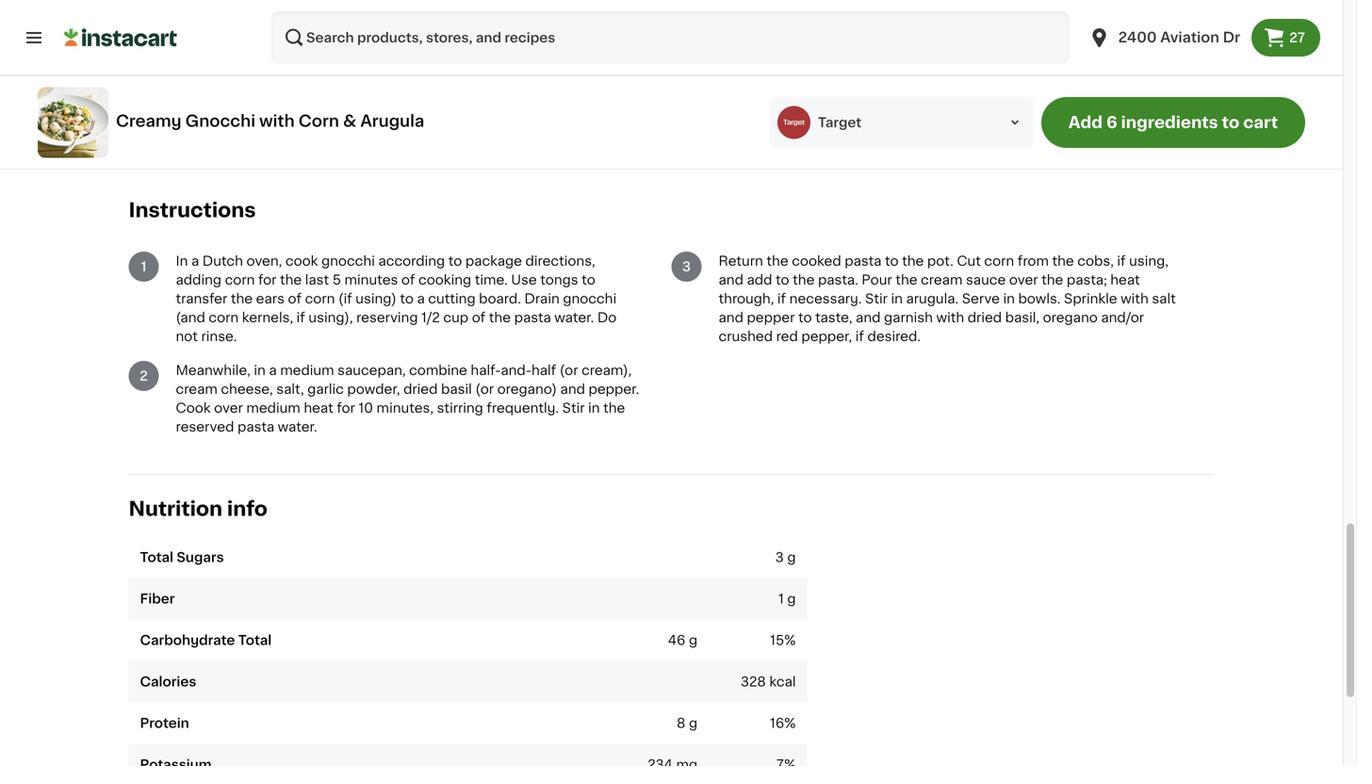 Task type: vqa. For each thing, say whether or not it's contained in the screenshot.
$ 37 00
no



Task type: locate. For each thing, give the bounding box(es) containing it.
and inside the meanwhile, in a medium saucepan, combine half-and-half (or cream), cream cheese, salt, garlic powder, dried basil (or oregano) and pepper. cook over medium heat for 10 minutes, stirring frequently. stir in the reserved pasta water.
[[561, 383, 585, 396]]

if left using),
[[297, 311, 305, 325]]

2 vertical spatial 3
[[776, 551, 784, 564]]

the down cooked
[[793, 274, 815, 287]]

None search field
[[272, 11, 1070, 64]]

carbohydrate total
[[140, 634, 272, 647]]

over inside return the cooked pasta to the pot. cut corn from the cobs, if using, and add to the pasta. pour the cream sauce over the pasta; heat through, if necessary. stir in arugula. serve in bowls. sprinkle with salt and pepper to taste, and garnish with dried basil, oregano and/or crushed red pepper, if desired.
[[1010, 274, 1039, 287]]

make
[[306, 120, 334, 131]]

basil up stirring
[[441, 383, 472, 396]]

1 vertical spatial more
[[473, 49, 507, 62]]

0 horizontal spatial 1
[[141, 260, 147, 274]]

a right in
[[191, 255, 199, 268]]

total right carbohydrate
[[238, 634, 272, 647]]

1 vertical spatial cream
[[176, 383, 218, 396]]

to left "cart"
[[1222, 115, 1240, 131]]

g for 3 g
[[788, 551, 796, 564]]

over for reserved
[[214, 402, 243, 415]]

or right 'dietary'
[[773, 120, 784, 131]]

0 horizontal spatial gnocchi
[[321, 255, 375, 268]]

basil
[[287, 30, 318, 44], [441, 383, 472, 396]]

0 vertical spatial water.
[[555, 311, 594, 325]]

0 vertical spatial dried
[[249, 30, 284, 44]]

0 horizontal spatial or
[[321, 30, 335, 44]]

in down pour
[[891, 292, 903, 306]]

ears
[[256, 292, 285, 306]]

review
[[166, 120, 200, 131]]

heat inside the meanwhile, in a medium saucepan, combine half-and-half (or cream), cream cheese, salt, garlic powder, dried basil (or oregano) and pepper. cook over medium heat for 10 minutes, stirring frequently. stir in the reserved pasta water.
[[304, 402, 334, 415]]

total
[[140, 551, 173, 564], [238, 634, 272, 647]]

dietary
[[734, 120, 770, 131]]

1 for 1 g
[[779, 593, 784, 606]]

gnocchi up the do
[[563, 292, 617, 306]]

suggested
[[202, 120, 258, 131]]

1 horizontal spatial dried
[[404, 383, 438, 396]]

2 horizontal spatial pasta
[[845, 255, 882, 268]]

freshly
[[249, 49, 295, 62]]

3 teaspoon from the top
[[183, 49, 246, 62]]

1 horizontal spatial with
[[937, 311, 965, 325]]

0 vertical spatial garlic
[[249, 12, 286, 25]]

0 vertical spatial over
[[1010, 274, 1039, 287]]

1 horizontal spatial cream
[[921, 274, 963, 287]]

1 up 15 %
[[779, 593, 784, 606]]

instructions
[[129, 201, 256, 220]]

the right from
[[1053, 255, 1075, 268]]

1 horizontal spatial total
[[238, 634, 272, 647]]

more left taste
[[473, 49, 507, 62]]

oven,
[[247, 255, 282, 268]]

return the cooked pasta to the pot. cut corn from the cobs, if using, and add to the pasta. pour the cream sauce over the pasta; heat through, if necessary. stir in arugula. serve in bowls. sprinkle with salt and pepper to taste, and garnish with dried basil, oregano and/or crushed red pepper, if desired.
[[719, 255, 1176, 343]]

1 vertical spatial ½
[[166, 30, 180, 44]]

1 left in
[[141, 260, 147, 274]]

gnocchi up 5 on the top of the page
[[321, 255, 375, 268]]

1 vertical spatial heat
[[304, 402, 334, 415]]

0 vertical spatial total
[[140, 551, 173, 564]]

according
[[379, 255, 445, 268]]

1 horizontal spatial or
[[773, 120, 784, 131]]

cream down pot.
[[921, 274, 963, 287]]

328
[[741, 676, 766, 689]]

g down the 3 g
[[788, 593, 796, 606]]

g
[[788, 551, 796, 564], [788, 593, 796, 606], [689, 634, 698, 647], [689, 717, 698, 730]]

to inside the ½ teaspoon garlic powder ½ teaspoon dried basil or oregano, plus more for garnish ¼ teaspoon freshly ground black pepper, plus more to taste 3 cups torn fresh arugula
[[511, 49, 525, 62]]

1
[[141, 260, 147, 274], [779, 593, 784, 606]]

a inside the meanwhile, in a medium saucepan, combine half-and-half (or cream), cream cheese, salt, garlic powder, dried basil (or oregano) and pepper. cook over medium heat for 10 minutes, stirring frequently. stir in the reserved pasta water.
[[269, 364, 277, 377]]

pepper, down taste,
[[802, 330, 852, 343]]

1 vertical spatial dried
[[968, 311, 1002, 325]]

% for 16
[[785, 717, 796, 730]]

over inside the meanwhile, in a medium saucepan, combine half-and-half (or cream), cream cheese, salt, garlic powder, dried basil (or oregano) and pepper. cook over medium heat for 10 minutes, stirring frequently. stir in the reserved pasta water.
[[214, 402, 243, 415]]

water. left the do
[[555, 311, 594, 325]]

1 horizontal spatial basil
[[441, 383, 472, 396]]

the
[[767, 255, 789, 268], [902, 255, 924, 268], [1053, 255, 1075, 268], [280, 274, 302, 287], [793, 274, 815, 287], [896, 274, 918, 287], [1042, 274, 1064, 287], [231, 292, 253, 306], [489, 311, 511, 325], [603, 402, 625, 415]]

1 % from the top
[[785, 634, 796, 647]]

medium up salt, at the left
[[280, 364, 334, 377]]

0 vertical spatial of
[[402, 274, 415, 287]]

creamy gnocchi with corn & arugula
[[116, 113, 425, 129]]

pepper, inside the ½ teaspoon garlic powder ½ teaspoon dried basil or oregano, plus more for garnish ¼ teaspoon freshly ground black pepper, plus more to taste 3 cups torn fresh arugula
[[388, 49, 439, 62]]

1 vertical spatial garnish
[[884, 311, 933, 325]]

half
[[532, 364, 556, 377]]

0 vertical spatial ½
[[166, 12, 180, 25]]

plus up ingredients.
[[442, 49, 470, 62]]

0 horizontal spatial basil
[[287, 30, 318, 44]]

of down according
[[402, 274, 415, 287]]

0 horizontal spatial with
[[259, 113, 295, 129]]

oregano)
[[497, 383, 557, 396]]

a
[[191, 255, 199, 268], [417, 292, 425, 306], [269, 364, 277, 377]]

to right tongs
[[582, 274, 596, 287]]

a up 1/2
[[417, 292, 425, 306]]

1 horizontal spatial heat
[[1111, 274, 1141, 287]]

1 horizontal spatial garlic
[[308, 383, 344, 396]]

heat down salt, at the left
[[304, 402, 334, 415]]

water. inside the meanwhile, in a medium saucepan, combine half-and-half (or cream), cream cheese, salt, garlic powder, dried basil (or oregano) and pepper. cook over medium heat for 10 minutes, stirring frequently. stir in the reserved pasta water.
[[278, 421, 317, 434]]

2 vertical spatial dried
[[404, 383, 438, 396]]

2 vertical spatial a
[[269, 364, 277, 377]]

g right 46
[[689, 634, 698, 647]]

0 horizontal spatial total
[[140, 551, 173, 564]]

with down 'arugula.'
[[937, 311, 965, 325]]

% down kcal
[[785, 717, 796, 730]]

1 horizontal spatial stir
[[866, 292, 888, 306]]

g for 8 g
[[689, 717, 698, 730]]

cart
[[1244, 115, 1279, 131]]

3 g
[[776, 551, 796, 564]]

the down pepper.
[[603, 402, 625, 415]]

torn
[[214, 68, 241, 81]]

water. down salt, at the left
[[278, 421, 317, 434]]

0 horizontal spatial stir
[[563, 402, 585, 415]]

if
[[1118, 255, 1126, 268], [778, 292, 786, 306], [297, 311, 305, 325], [856, 330, 864, 343]]

cream inside the meanwhile, in a medium saucepan, combine half-and-half (or cream), cream cheese, salt, garlic powder, dried basil (or oregano) and pepper. cook over medium heat for 10 minutes, stirring frequently. stir in the reserved pasta water.
[[176, 383, 218, 396]]

3 inside the ½ teaspoon garlic powder ½ teaspoon dried basil or oregano, plus more for garnish ¼ teaspoon freshly ground black pepper, plus more to taste 3 cups torn fresh arugula
[[166, 68, 175, 81]]

2400 aviation dr
[[1119, 31, 1241, 44]]

1 vertical spatial over
[[214, 402, 243, 415]]

1 horizontal spatial 1
[[779, 593, 784, 606]]

the right pour
[[896, 274, 918, 287]]

% down 1 g
[[785, 634, 796, 647]]

3 down ¼ on the top left of page
[[166, 68, 175, 81]]

reserving
[[356, 311, 418, 325]]

2 horizontal spatial 3
[[776, 551, 784, 564]]

2 % from the top
[[785, 717, 796, 730]]

sprinkle
[[1064, 292, 1118, 306]]

0 vertical spatial garnish
[[490, 30, 539, 44]]

cooked
[[792, 255, 842, 268]]

1 horizontal spatial pasta
[[514, 311, 551, 325]]

3 left return
[[683, 260, 691, 274]]

1 horizontal spatial more
[[473, 49, 507, 62]]

0 horizontal spatial (or
[[475, 383, 494, 396]]

1 vertical spatial basil
[[441, 383, 472, 396]]

heat down using,
[[1111, 274, 1141, 287]]

instacart logo image
[[64, 26, 177, 49]]

½
[[166, 12, 180, 25], [166, 30, 180, 44]]

garnish up taste
[[490, 30, 539, 44]]

0 horizontal spatial more
[[431, 30, 465, 44]]

0 vertical spatial heat
[[1111, 274, 1141, 287]]

1 vertical spatial gnocchi
[[563, 292, 617, 306]]

the left 'ears' at the top left of page
[[231, 292, 253, 306]]

1 vertical spatial a
[[417, 292, 425, 306]]

0 horizontal spatial over
[[214, 402, 243, 415]]

pasta down "cheese,"
[[238, 421, 274, 434]]

with
[[259, 113, 295, 129], [1121, 292, 1149, 306], [937, 311, 965, 325]]

0 vertical spatial pepper,
[[388, 49, 439, 62]]

adding
[[176, 274, 222, 287]]

dried up freshly
[[249, 30, 284, 44]]

0 vertical spatial medium
[[280, 364, 334, 377]]

3 up 1 g
[[776, 551, 784, 564]]

pasta;
[[1067, 274, 1108, 287]]

more right oregano,
[[431, 30, 465, 44]]

or up ground
[[321, 30, 335, 44]]

oregano
[[1043, 311, 1098, 325]]

or
[[321, 30, 335, 44], [773, 120, 784, 131]]

cream),
[[582, 364, 632, 377]]

1 horizontal spatial pepper,
[[802, 330, 852, 343]]

0 vertical spatial gnocchi
[[321, 255, 375, 268]]

cook
[[286, 255, 318, 268]]

for inside the in a dutch oven, cook gnocchi according to package directions, adding corn for the last 5 minutes of cooking time. use tongs to transfer the ears of corn (if using) to a cutting board. drain gnocchi (and corn kernels, if using), reserving 1/2 cup of the pasta water. do not rinse.
[[258, 274, 277, 287]]

% for 15
[[785, 634, 796, 647]]

g up 1 g
[[788, 551, 796, 564]]

0 horizontal spatial 3
[[166, 68, 175, 81]]

(or down half-
[[475, 383, 494, 396]]

2400
[[1119, 31, 1157, 44]]

0 vertical spatial or
[[321, 30, 335, 44]]

2 vertical spatial teaspoon
[[183, 49, 246, 62]]

minutes,
[[377, 402, 434, 415]]

1 vertical spatial pasta
[[514, 311, 551, 325]]

and
[[719, 274, 744, 287], [719, 311, 744, 325], [856, 311, 881, 325], [561, 383, 585, 396]]

1 vertical spatial plus
[[442, 49, 470, 62]]

1 vertical spatial or
[[773, 120, 784, 131]]

0 horizontal spatial water.
[[278, 421, 317, 434]]

basil down powder
[[287, 30, 318, 44]]

g for 46 g
[[689, 634, 698, 647]]

and up desired.
[[856, 311, 881, 325]]

in up basil,
[[1004, 292, 1015, 306]]

1 vertical spatial with
[[1121, 292, 1149, 306]]

0 horizontal spatial garnish
[[490, 30, 539, 44]]

garlic
[[249, 12, 286, 25], [308, 383, 344, 396]]

to right the 'add'
[[776, 274, 790, 287]]

dried inside the ½ teaspoon garlic powder ½ teaspoon dried basil or oregano, plus more for garnish ¼ teaspoon freshly ground black pepper, plus more to taste 3 cups torn fresh arugula
[[249, 30, 284, 44]]

2 horizontal spatial with
[[1121, 292, 1149, 306]]

which
[[904, 120, 935, 131]]

add
[[1069, 115, 1103, 131]]

over down from
[[1010, 274, 1039, 287]]

sauce
[[966, 274, 1006, 287]]

0 vertical spatial teaspoon
[[183, 12, 246, 25]]

garnish up desired.
[[884, 311, 933, 325]]

reserved
[[176, 421, 234, 434]]

garnish inside return the cooked pasta to the pot. cut corn from the cobs, if using, and add to the pasta. pour the cream sauce over the pasta; heat through, if necessary. stir in arugula. serve in bowls. sprinkle with salt and pepper to taste, and garnish with dried basil, oregano and/or crushed red pepper, if desired.
[[884, 311, 933, 325]]

1 horizontal spatial (or
[[560, 364, 578, 377]]

ingredients
[[1122, 115, 1219, 131]]

dutch
[[203, 255, 243, 268]]

with up and/or
[[1121, 292, 1149, 306]]

stir down pour
[[866, 292, 888, 306]]

1 vertical spatial %
[[785, 717, 796, 730]]

1 horizontal spatial water.
[[555, 311, 594, 325]]

corn down last
[[305, 292, 335, 306]]

(or right half
[[560, 364, 578, 377]]

with left corn
[[259, 113, 295, 129]]

garlic right salt, at the left
[[308, 383, 344, 396]]

0 vertical spatial basil
[[287, 30, 318, 44]]

0 horizontal spatial dried
[[249, 30, 284, 44]]

for up 'ears' at the top left of page
[[258, 274, 277, 287]]

garnish inside the ½ teaspoon garlic powder ½ teaspoon dried basil or oregano, plus more for garnish ¼ teaspoon freshly ground black pepper, plus more to taste 3 cups torn fresh arugula
[[490, 30, 539, 44]]

nutritional
[[786, 120, 839, 131]]

0 vertical spatial with
[[259, 113, 295, 129]]

stir inside return the cooked pasta to the pot. cut corn from the cobs, if using, and add to the pasta. pour the cream sauce over the pasta; heat through, if necessary. stir in arugula. serve in bowls. sprinkle with salt and pepper to taste, and garnish with dried basil, oregano and/or crushed red pepper, if desired.
[[866, 292, 888, 306]]

dried down serve
[[968, 311, 1002, 325]]

dried up minutes,
[[404, 383, 438, 396]]

cream up cook
[[176, 383, 218, 396]]

0 horizontal spatial cream
[[176, 383, 218, 396]]

return
[[719, 255, 764, 268]]

0 vertical spatial pasta
[[845, 255, 882, 268]]

0 vertical spatial (or
[[560, 364, 578, 377]]

pasta inside the in a dutch oven, cook gnocchi according to package directions, adding corn for the last 5 minutes of cooking time. use tongs to transfer the ears of corn (if using) to a cutting board. drain gnocchi (and corn kernels, if using), reserving 1/2 cup of the pasta water. do not rinse.
[[514, 311, 551, 325]]

1 vertical spatial stir
[[563, 402, 585, 415]]

Search field
[[272, 11, 1070, 64]]

0 vertical spatial stir
[[866, 292, 888, 306]]

over down "cheese,"
[[214, 402, 243, 415]]

1 vertical spatial (or
[[475, 383, 494, 396]]

for
[[469, 30, 487, 44], [1023, 120, 1037, 131], [258, 274, 277, 287], [337, 402, 355, 415]]

medium
[[280, 364, 334, 377], [246, 402, 301, 415]]

the up bowls.
[[1042, 274, 1064, 287]]

1 horizontal spatial 3
[[683, 260, 691, 274]]

1 vertical spatial 3
[[683, 260, 691, 274]]

medium down salt, at the left
[[246, 402, 301, 415]]

if right cobs,
[[1118, 255, 1126, 268]]

nutrition info
[[129, 499, 268, 519]]

in up "cheese,"
[[254, 364, 266, 377]]

0 horizontal spatial heat
[[304, 402, 334, 415]]

pasta
[[845, 255, 882, 268], [514, 311, 551, 325], [238, 421, 274, 434]]

meanwhile, in a medium saucepan, combine half-and-half (or cream), cream cheese, salt, garlic powder, dried basil (or oregano) and pepper. cook over medium heat for 10 minutes, stirring frequently. stir in the reserved pasta water.
[[176, 364, 640, 434]]

1 vertical spatial teaspoon
[[183, 30, 246, 44]]

1 vertical spatial medium
[[246, 402, 301, 415]]

if left desired.
[[856, 330, 864, 343]]

gnocchi
[[185, 113, 256, 129]]

arugula
[[282, 68, 331, 81]]

corn up "rinse."
[[209, 311, 239, 325]]

frequently.
[[487, 402, 559, 415]]

16
[[770, 717, 785, 730]]

of right the cup
[[472, 311, 486, 325]]

g right 8 at the bottom of the page
[[689, 717, 698, 730]]

2 vertical spatial of
[[472, 311, 486, 325]]

for left 10
[[337, 402, 355, 415]]

corn up the sauce
[[985, 255, 1015, 268]]

to
[[511, 49, 525, 62], [1222, 115, 1240, 131], [292, 120, 303, 131], [656, 120, 666, 131], [449, 255, 462, 268], [885, 255, 899, 268], [582, 274, 596, 287], [776, 274, 790, 287], [400, 292, 414, 306], [799, 311, 812, 325]]

more
[[431, 30, 465, 44], [473, 49, 507, 62]]

1 horizontal spatial plus
[[442, 49, 470, 62]]

and down cream),
[[561, 383, 585, 396]]

pepper, right black
[[388, 49, 439, 62]]

plus right oregano,
[[400, 30, 428, 44]]

pasta down drain
[[514, 311, 551, 325]]

3 for 3 g
[[776, 551, 784, 564]]

1 horizontal spatial over
[[1010, 274, 1039, 287]]

sugars
[[177, 551, 224, 564]]

1 vertical spatial water.
[[278, 421, 317, 434]]

(or
[[560, 364, 578, 377], [475, 383, 494, 396]]

package
[[466, 255, 522, 268]]

(if
[[338, 292, 352, 306]]

0 vertical spatial %
[[785, 634, 796, 647]]

meanwhile,
[[176, 364, 251, 377]]

water.
[[555, 311, 594, 325], [278, 421, 317, 434]]

1 ½ from the top
[[166, 12, 180, 25]]

0 vertical spatial cream
[[921, 274, 963, 287]]

2 vertical spatial with
[[937, 311, 965, 325]]

a up salt, at the left
[[269, 364, 277, 377]]

and up crushed
[[719, 311, 744, 325]]

in
[[891, 292, 903, 306], [1004, 292, 1015, 306], [254, 364, 266, 377], [588, 402, 600, 415]]

stir down cream),
[[563, 402, 585, 415]]

pasta up pour
[[845, 255, 882, 268]]

for up ingredients.
[[469, 30, 487, 44]]

total up fiber
[[140, 551, 173, 564]]

1 g
[[779, 593, 796, 606]]

1 vertical spatial pepper,
[[802, 330, 852, 343]]

2 vertical spatial pasta
[[238, 421, 274, 434]]

corn
[[299, 113, 339, 129]]

of right 'ears' at the top left of page
[[288, 292, 302, 306]]

1 horizontal spatial garnish
[[884, 311, 933, 325]]

0 vertical spatial plus
[[400, 30, 428, 44]]

½ teaspoon garlic powder ½ teaspoon dried basil or oregano, plus more for garnish ¼ teaspoon freshly ground black pepper, plus more to taste 3 cups torn fresh arugula
[[166, 12, 562, 81]]

convenience
[[1040, 120, 1107, 131]]

1 horizontal spatial gnocchi
[[563, 292, 617, 306]]

1 vertical spatial of
[[288, 292, 302, 306]]

if inside the in a dutch oven, cook gnocchi according to package directions, adding corn for the last 5 minutes of cooking time. use tongs to transfer the ears of corn (if using) to a cutting board. drain gnocchi (and corn kernels, if using), reserving 1/2 cup of the pasta water. do not rinse.
[[297, 311, 305, 325]]

pot.
[[928, 255, 954, 268]]

to left taste
[[511, 49, 525, 62]]

teaspoon
[[183, 12, 246, 25], [183, 30, 246, 44], [183, 49, 246, 62]]

garlic up freshly
[[249, 12, 286, 25]]

1 vertical spatial garlic
[[308, 383, 344, 396]]

dried
[[249, 30, 284, 44], [968, 311, 1002, 325], [404, 383, 438, 396]]



Task type: describe. For each thing, give the bounding box(es) containing it.
only.
[[1110, 120, 1135, 131]]

do
[[598, 311, 617, 325]]

desired.
[[868, 330, 921, 343]]

10
[[359, 402, 373, 415]]

nutrition
[[129, 499, 223, 519]]

add
[[747, 274, 773, 287]]

arugula.
[[906, 292, 959, 306]]

calories
[[140, 676, 196, 689]]

and-
[[501, 364, 532, 377]]

stirring
[[437, 402, 483, 415]]

creamy
[[116, 113, 182, 129]]

in down pepper.
[[588, 402, 600, 415]]

fiber
[[140, 593, 175, 606]]

to up cooking
[[449, 255, 462, 268]]

please
[[129, 120, 163, 131]]

sure
[[337, 120, 359, 131]]

total sugars
[[140, 551, 224, 564]]

corn down dutch
[[225, 274, 255, 287]]

to up reserving
[[400, 292, 414, 306]]

product
[[555, 120, 596, 131]]

salt
[[1152, 292, 1176, 306]]

garlic inside the meanwhile, in a medium saucepan, combine half-and-half (or cream), cream cheese, salt, garlic powder, dried basil (or oregano) and pepper. cook over medium heat for 10 minutes, stirring frequently. stir in the reserved pasta water.
[[308, 383, 344, 396]]

1 for 1
[[141, 260, 147, 274]]

use
[[511, 274, 537, 287]]

2400 aviation dr button
[[1077, 11, 1252, 64]]

if up pepper
[[778, 292, 786, 306]]

crushed
[[719, 330, 773, 343]]

serve
[[962, 292, 1000, 306]]

cup
[[443, 311, 469, 325]]

provided
[[948, 120, 994, 131]]

half-
[[471, 364, 501, 377]]

garlic inside the ½ teaspoon garlic powder ½ teaspoon dried basil or oregano, plus more for garnish ¼ teaspoon freshly ground black pepper, plus more to taste 3 cups torn fresh arugula
[[249, 12, 286, 25]]

basil inside the ½ teaspoon garlic powder ½ teaspoon dried basil or oregano, plus more for garnish ¼ teaspoon freshly ground black pepper, plus more to taste 3 cups torn fresh arugula
[[287, 30, 318, 44]]

1/2
[[421, 311, 440, 325]]

1 vertical spatial total
[[238, 634, 272, 647]]

27 button
[[1252, 19, 1321, 57]]

cheese,
[[221, 383, 273, 396]]

from
[[1018, 255, 1049, 268]]

2400 aviation dr button
[[1089, 11, 1241, 64]]

0 vertical spatial more
[[431, 30, 465, 44]]

2 teaspoon from the top
[[183, 30, 246, 44]]

5
[[333, 274, 341, 287]]

ground
[[298, 49, 346, 62]]

for inside the ½ teaspoon garlic powder ½ teaspoon dried basil or oregano, plus more for garnish ¼ teaspoon freshly ground black pepper, plus more to taste 3 cups torn fresh arugula
[[469, 30, 487, 44]]

cream inside return the cooked pasta to the pot. cut corn from the cobs, if using, and add to the pasta. pour the cream sauce over the pasta; heat through, if necessary. stir in arugula. serve in bowls. sprinkle with salt and pepper to taste, and garnish with dried basil, oregano and/or crushed red pepper, if desired.
[[921, 274, 963, 287]]

&
[[343, 113, 357, 129]]

0 horizontal spatial plus
[[400, 30, 428, 44]]

they
[[385, 120, 409, 131]]

to left make
[[292, 120, 303, 131]]

or inside the ½ teaspoon garlic powder ½ teaspoon dried basil or oregano, plus more for garnish ¼ teaspoon freshly ground black pepper, plus more to taste 3 cups torn fresh arugula
[[321, 30, 335, 44]]

confirm
[[669, 120, 709, 131]]

cobs,
[[1078, 255, 1114, 268]]

directions,
[[526, 255, 596, 268]]

46 g
[[668, 634, 698, 647]]

8
[[677, 717, 686, 730]]

in a dutch oven, cook gnocchi according to package directions, adding corn for the last 5 minutes of cooking time. use tongs to transfer the ears of corn (if using) to a cutting board. drain gnocchi (and corn kernels, if using), reserving 1/2 cup of the pasta water. do not rinse.
[[176, 255, 617, 343]]

stir inside the meanwhile, in a medium saucepan, combine half-and-half (or cream), cream cheese, salt, garlic powder, dried basil (or oregano) and pepper. cook over medium heat for 10 minutes, stirring frequently. stir in the reserved pasta water.
[[563, 402, 585, 415]]

27
[[1290, 31, 1306, 44]]

basil,
[[1006, 311, 1040, 325]]

combine
[[409, 364, 468, 377]]

powder,
[[347, 383, 400, 396]]

bowls.
[[1019, 292, 1061, 306]]

the inside the meanwhile, in a medium saucepan, combine half-and-half (or cream), cream cheese, salt, garlic powder, dried basil (or oregano) and pepper. cook over medium heat for 10 minutes, stirring frequently. stir in the reserved pasta water.
[[603, 402, 625, 415]]

pepper.
[[589, 383, 640, 396]]

taste
[[528, 49, 562, 62]]

black
[[349, 49, 385, 62]]

in
[[176, 255, 188, 268]]

items
[[261, 120, 290, 131]]

to left confirm
[[656, 120, 666, 131]]

dried inside the meanwhile, in a medium saucepan, combine half-and-half (or cream), cream cheese, salt, garlic powder, dried basil (or oregano) and pepper. cook over medium heat for 10 minutes, stirring frequently. stir in the reserved pasta water.
[[404, 383, 438, 396]]

the up the 'add'
[[767, 255, 789, 268]]

to up pour
[[885, 255, 899, 268]]

dried inside return the cooked pasta to the pot. cut corn from the cobs, if using, and add to the pasta. pour the cream sauce over the pasta; heat through, if necessary. stir in arugula. serve in bowls. sprinkle with salt and pepper to taste, and garnish with dried basil, oregano and/or crushed red pepper, if desired.
[[968, 311, 1002, 325]]

to down necessary.
[[799, 311, 812, 325]]

1 horizontal spatial of
[[402, 274, 415, 287]]

heat inside return the cooked pasta to the pot. cut corn from the cobs, if using, and add to the pasta. pour the cream sauce over the pasta; heat through, if necessary. stir in arugula. serve in bowls. sprinkle with salt and pepper to taste, and garnish with dried basil, oregano and/or crushed red pepper, if desired.
[[1111, 274, 1141, 287]]

15
[[770, 634, 785, 647]]

cooking
[[419, 274, 472, 287]]

target
[[818, 116, 862, 129]]

through,
[[719, 292, 774, 306]]

oregano,
[[338, 30, 396, 44]]

that
[[362, 120, 383, 131]]

2 horizontal spatial a
[[417, 292, 425, 306]]

3 for 3
[[683, 260, 691, 274]]

add 6 ingredients to cart button
[[1042, 97, 1306, 148]]

16 %
[[770, 717, 796, 730]]

target image
[[778, 106, 811, 139]]

basil inside the meanwhile, in a medium saucepan, combine half-and-half (or cream), cream cheese, salt, garlic powder, dried basil (or oregano) and pepper. cook over medium heat for 10 minutes, stirring frequently. stir in the reserved pasta water.
[[441, 383, 472, 396]]

0 horizontal spatial of
[[288, 292, 302, 306]]

info
[[227, 499, 268, 519]]

pepper, inside return the cooked pasta to the pot. cut corn from the cobs, if using, and add to the pasta. pour the cream sauce over the pasta; heat through, if necessary. stir in arugula. serve in bowls. sprinkle with salt and pepper to taste, and garnish with dried basil, oregano and/or crushed red pepper, if desired.
[[802, 330, 852, 343]]

information
[[841, 120, 901, 131]]

for inside the meanwhile, in a medium saucepan, combine half-and-half (or cream), cream cheese, salt, garlic powder, dried basil (or oregano) and pepper. cook over medium heat for 10 minutes, stirring frequently. stir in the reserved pasta water.
[[337, 402, 355, 415]]

g for 1 g
[[788, 593, 796, 606]]

2 horizontal spatial of
[[472, 311, 486, 325]]

the left pot.
[[902, 255, 924, 268]]

cook
[[176, 402, 211, 415]]

2 ½ from the top
[[166, 30, 180, 44]]

to inside button
[[1222, 115, 1240, 131]]

kcal
[[770, 676, 796, 689]]

pasta inside the meanwhile, in a medium saucepan, combine half-and-half (or cream), cream cheese, salt, garlic powder, dried basil (or oregano) and pepper. cook over medium heat for 10 minutes, stirring frequently. stir in the reserved pasta water.
[[238, 421, 274, 434]]

pasta.
[[818, 274, 859, 287]]

2
[[140, 370, 148, 383]]

ingredients.
[[447, 120, 509, 131]]

pasta inside return the cooked pasta to the pot. cut corn from the cobs, if using, and add to the pasta. pour the cream sauce over the pasta; heat through, if necessary. stir in arugula. serve in bowls. sprinkle with salt and pepper to taste, and garnish with dried basil, oregano and/or crushed red pepper, if desired.
[[845, 255, 882, 268]]

8 g
[[677, 717, 698, 730]]

protein
[[140, 717, 189, 730]]

using),
[[309, 311, 353, 325]]

0 vertical spatial a
[[191, 255, 199, 268]]

over for in
[[1010, 274, 1039, 287]]

is
[[937, 120, 946, 131]]

arugula
[[360, 113, 425, 129]]

last
[[305, 274, 329, 287]]

46
[[668, 634, 686, 647]]

not
[[176, 330, 198, 343]]

corn inside return the cooked pasta to the pot. cut corn from the cobs, if using, and add to the pasta. pour the cream sauce over the pasta; heat through, if necessary. stir in arugula. serve in bowls. sprinkle with salt and pepper to taste, and garnish with dried basil, oregano and/or crushed red pepper, if desired.
[[985, 255, 1015, 268]]

1 teaspoon from the top
[[183, 12, 246, 25]]

packaging
[[599, 120, 653, 131]]

and down return
[[719, 274, 744, 287]]

15 %
[[770, 634, 796, 647]]

kernels,
[[242, 311, 293, 325]]

rinse.
[[201, 330, 237, 343]]

consult
[[512, 120, 552, 131]]

the down board.
[[489, 311, 511, 325]]

water. inside the in a dutch oven, cook gnocchi according to package directions, adding corn for the last 5 minutes of cooking time. use tongs to transfer the ears of corn (if using) to a cutting board. drain gnocchi (and corn kernels, if using), reserving 1/2 cup of the pasta water. do not rinse.
[[555, 311, 594, 325]]

the down the cook
[[280, 274, 302, 287]]

add 6 ingredients to cart
[[1069, 115, 1279, 131]]

salt,
[[276, 383, 304, 396]]

for right the here
[[1023, 120, 1037, 131]]

transfer
[[176, 292, 227, 306]]

using,
[[1130, 255, 1169, 268]]



